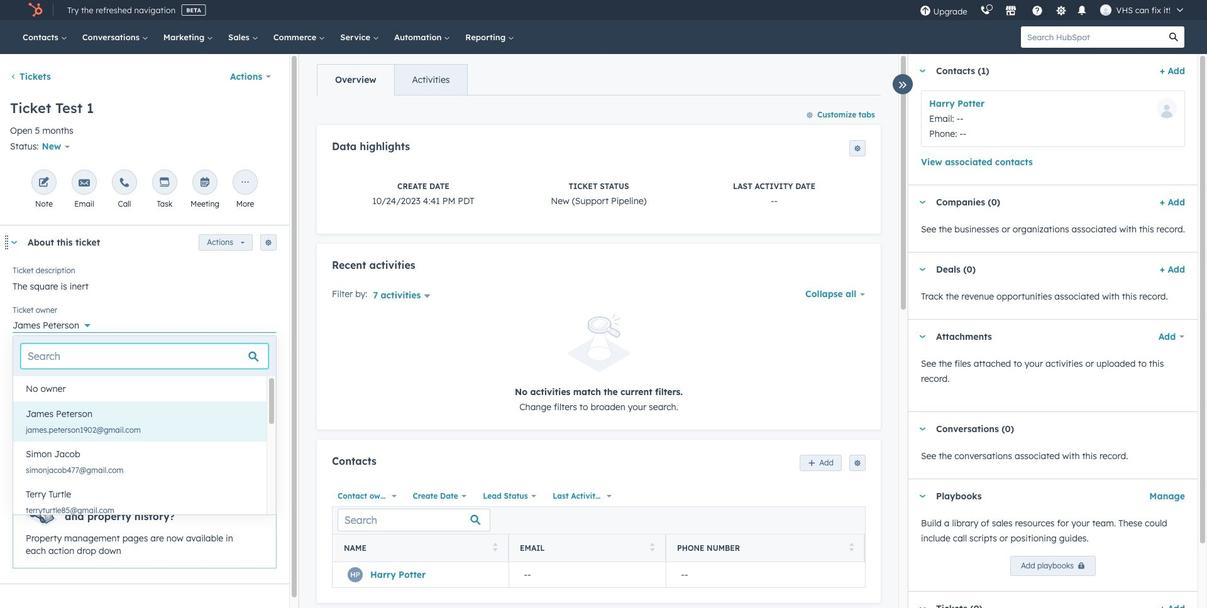 Task type: locate. For each thing, give the bounding box(es) containing it.
MM/DD/YYYY text field
[[13, 348, 277, 368]]

0 vertical spatial caret image
[[919, 201, 927, 204]]

1 horizontal spatial search search field
[[338, 510, 491, 532]]

create a task image
[[159, 178, 170, 190]]

1 horizontal spatial press to sort. element
[[650, 544, 655, 554]]

1 horizontal spatial caret image
[[919, 201, 927, 204]]

2 press to sort. image from the left
[[650, 544, 655, 553]]

press to sort. element
[[493, 544, 498, 554], [650, 544, 655, 554], [850, 544, 854, 554]]

create a note image
[[38, 178, 50, 190]]

caret image
[[919, 201, 927, 204], [10, 241, 18, 245]]

more activities, menu pop up image
[[240, 178, 251, 190]]

-- text field
[[13, 383, 277, 403]]

1 vertical spatial search search field
[[338, 510, 491, 532]]

caret image
[[919, 70, 927, 73], [919, 268, 927, 271], [919, 336, 927, 339], [919, 428, 927, 431], [919, 495, 927, 499]]

4 caret image from the top
[[919, 428, 927, 431]]

Search search field
[[21, 344, 269, 369], [338, 510, 491, 532]]

list box
[[13, 377, 276, 523]]

1 press to sort. element from the left
[[493, 544, 498, 554]]

5 caret image from the top
[[919, 495, 927, 499]]

None text field
[[13, 274, 277, 299]]

1 horizontal spatial press to sort. image
[[650, 544, 655, 553]]

marketplaces image
[[1006, 6, 1017, 17]]

press to sort. image for first 'press to sort.' element
[[493, 544, 498, 553]]

0 vertical spatial search search field
[[21, 344, 269, 369]]

navigation
[[317, 64, 468, 96]]

1 vertical spatial caret image
[[10, 241, 18, 245]]

1 press to sort. image from the left
[[493, 544, 498, 553]]

press to sort. image
[[850, 544, 854, 553]]

schedule a meeting image
[[199, 178, 211, 190]]

alert
[[332, 315, 866, 415]]

Search HubSpot search field
[[1022, 26, 1164, 48]]

0 horizontal spatial search search field
[[21, 344, 269, 369]]

press to sort. image
[[493, 544, 498, 553], [650, 544, 655, 553]]

0 horizontal spatial press to sort. image
[[493, 544, 498, 553]]

menu
[[914, 0, 1193, 20]]

0 horizontal spatial press to sort. element
[[493, 544, 498, 554]]

2 horizontal spatial press to sort. element
[[850, 544, 854, 554]]

0 horizontal spatial caret image
[[10, 241, 18, 245]]



Task type: vqa. For each thing, say whether or not it's contained in the screenshot.
[Link]
no



Task type: describe. For each thing, give the bounding box(es) containing it.
2 caret image from the top
[[919, 268, 927, 271]]

jer mill image
[[1101, 4, 1112, 16]]

manage card settings image
[[265, 240, 272, 247]]

3 press to sort. element from the left
[[850, 544, 854, 554]]

make a phone call image
[[119, 178, 130, 190]]

press to sort. image for second 'press to sort.' element from right
[[650, 544, 655, 553]]

create an email image
[[79, 178, 90, 190]]

3 caret image from the top
[[919, 336, 927, 339]]

2 press to sort. element from the left
[[650, 544, 655, 554]]

1 caret image from the top
[[919, 70, 927, 73]]



